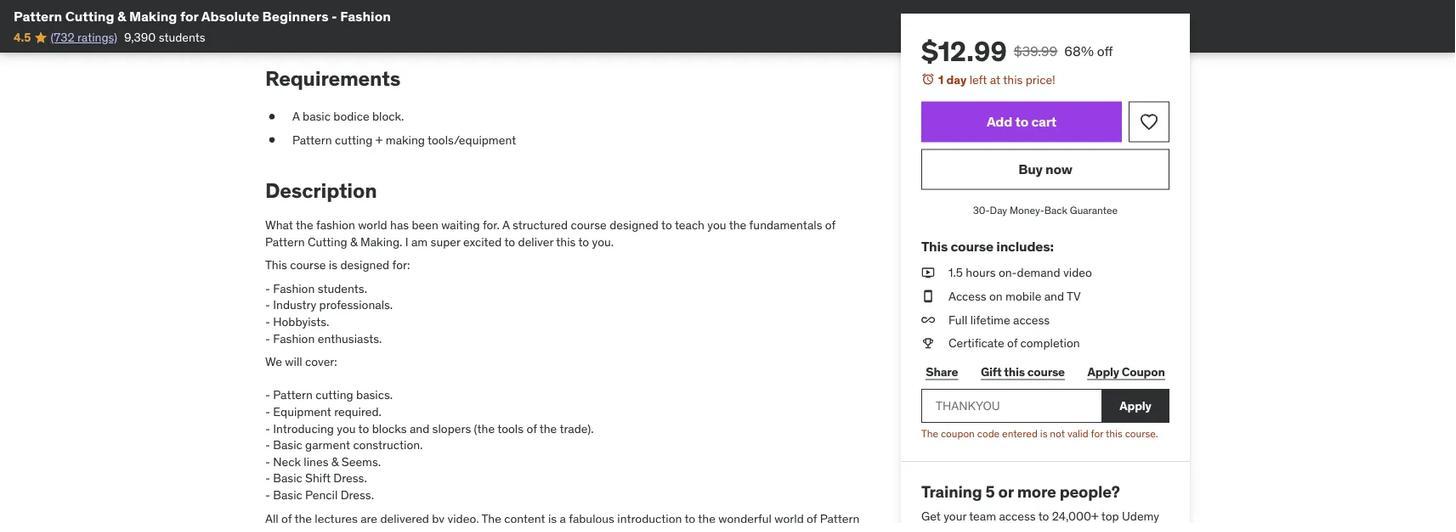 Task type: locate. For each thing, give the bounding box(es) containing it.
2 vertical spatial &
[[332, 455, 339, 470]]

0 horizontal spatial you
[[337, 421, 356, 436]]

0 horizontal spatial for
[[180, 7, 199, 25]]

the
[[296, 217, 313, 233], [729, 217, 747, 233], [540, 421, 557, 436]]

pattern up 4.5 on the top left of the page
[[14, 7, 62, 25]]

xsmall image up share
[[922, 335, 935, 352]]

xsmall image for certificate
[[922, 335, 935, 352]]

this
[[1004, 72, 1023, 87], [556, 234, 576, 249], [1005, 364, 1026, 380], [1106, 427, 1123, 440]]

xsmall image left "access"
[[922, 288, 935, 305]]

we
[[265, 355, 282, 370]]

a basic bodice block.
[[293, 109, 404, 124]]

hours
[[966, 265, 996, 281]]

0 vertical spatial a
[[293, 109, 300, 124]]

0 horizontal spatial xsmall image
[[265, 132, 279, 148]]

+
[[376, 132, 383, 147]]

pattern up equipment
[[273, 388, 313, 403]]

designed down making.
[[341, 258, 390, 273]]

5
[[986, 482, 995, 502]]

1 vertical spatial this
[[265, 258, 287, 273]]

left
[[970, 72, 988, 87]]

a left basic
[[293, 109, 300, 124]]

you right teach
[[708, 217, 727, 233]]

0 vertical spatial this
[[922, 238, 948, 255]]

is
[[329, 258, 338, 273], [1041, 427, 1048, 440]]

add to wishlist image
[[1140, 112, 1160, 132]]

cutting up required.
[[316, 388, 353, 403]]

1 horizontal spatial a
[[503, 217, 510, 233]]

cutting inside what the fashion world has been waiting for. a structured course designed to teach you the fundamentals of pattern cutting & making. i am super excited to deliver this to you. this course is designed for: - fashion students. - industry professionals. - hobbyists. - fashion enthusiasts.
[[308, 234, 348, 249]]

what the fashion world has been waiting for. a structured course designed to teach you the fundamentals of pattern cutting & making. i am super excited to deliver this to you. this course is designed for: - fashion students. - industry professionals. - hobbyists. - fashion enthusiasts.
[[265, 217, 836, 346]]

1 vertical spatial designed
[[341, 258, 390, 273]]

1 vertical spatial pencil
[[305, 488, 338, 503]]

full lifetime access
[[949, 312, 1050, 328]]

for.
[[483, 217, 500, 233]]

at
[[991, 72, 1001, 87]]

pencil
[[346, 2, 378, 17], [305, 488, 338, 503]]

access on mobile and tv
[[949, 289, 1081, 304]]

xsmall image
[[265, 108, 279, 125], [922, 265, 935, 282], [922, 312, 935, 329], [922, 335, 935, 352]]

shift
[[305, 471, 331, 486]]

2 horizontal spatial xsmall image
[[922, 288, 935, 305]]

we will cover:
[[265, 355, 337, 370]]

mobile
[[1006, 289, 1042, 304]]

1 horizontal spatial the
[[540, 421, 557, 436]]

1 horizontal spatial apply
[[1120, 398, 1152, 414]]

this right gift
[[1005, 364, 1026, 380]]

(732 ratings)
[[51, 30, 117, 45]]

0 horizontal spatial of
[[527, 421, 537, 436]]

0 horizontal spatial apply
[[1088, 364, 1120, 380]]

is inside what the fashion world has been waiting for. a structured course designed to teach you the fundamentals of pattern cutting & making. i am super excited to deliver this to you. this course is designed for: - fashion students. - industry professionals. - hobbyists. - fashion enthusiasts.
[[329, 258, 338, 273]]

pencil left skirt
[[346, 2, 378, 17]]

& inside what the fashion world has been waiting for. a structured course designed to teach you the fundamentals of pattern cutting & making. i am super excited to deliver this to you. this course is designed for: - fashion students. - industry professionals. - hobbyists. - fashion enthusiasts.
[[350, 234, 358, 249]]

cutting
[[335, 132, 373, 147], [316, 388, 353, 403]]

basics.
[[356, 388, 393, 403]]

cutting up (732 ratings)
[[65, 7, 114, 25]]

will
[[285, 355, 302, 370]]

apply up course.
[[1120, 398, 1152, 414]]

xsmall image right absolute on the left top of page
[[287, 2, 300, 18]]

0 horizontal spatial this
[[265, 258, 287, 273]]

course up hours
[[951, 238, 994, 255]]

pattern down what
[[265, 234, 305, 249]]

and right the blocks
[[410, 421, 430, 436]]

9,390
[[124, 30, 156, 45]]

of right fundamentals
[[826, 217, 836, 233]]

& down fashion
[[350, 234, 358, 249]]

course.
[[1126, 427, 1159, 440]]

0 vertical spatial &
[[117, 7, 126, 25]]

0 vertical spatial of
[[826, 217, 836, 233]]

cutting
[[65, 7, 114, 25], [308, 234, 348, 249]]

xsmall image left basic
[[265, 108, 279, 125]]

2 horizontal spatial &
[[350, 234, 358, 249]]

students.
[[318, 281, 367, 296]]

2 vertical spatial of
[[527, 421, 537, 436]]

fashion right 'beginners'
[[340, 7, 391, 25]]

enthusiasts.
[[318, 331, 382, 346]]

apply for apply
[[1120, 398, 1152, 414]]

0 vertical spatial designed
[[610, 217, 659, 233]]

0 vertical spatial is
[[329, 258, 338, 273]]

0 vertical spatial xsmall image
[[287, 2, 300, 18]]

of right tools
[[527, 421, 537, 436]]

on
[[990, 289, 1003, 304]]

2 vertical spatial fashion
[[273, 331, 315, 346]]

0 vertical spatial you
[[708, 217, 727, 233]]

xsmall image
[[287, 2, 300, 18], [265, 132, 279, 148], [922, 288, 935, 305]]

this inside what the fashion world has been waiting for. a structured course designed to teach you the fundamentals of pattern cutting & making. i am super excited to deliver this to you. this course is designed for: - fashion students. - industry professionals. - hobbyists. - fashion enthusiasts.
[[265, 258, 287, 273]]

add to cart button
[[922, 102, 1123, 143]]

for up students
[[180, 7, 199, 25]]

1.5 hours on-demand video
[[949, 265, 1093, 281]]

coupon
[[1122, 364, 1166, 380]]

0 vertical spatial cutting
[[65, 7, 114, 25]]

the inside - pattern cutting basics. - equipment required. - introducing you to blocks and slopers (the tools of the trade). - basic garment construction. - neck lines & seems. - basic shift dress. - basic pencil dress.
[[540, 421, 557, 436]]

code
[[978, 427, 1000, 440]]

1 horizontal spatial pencil
[[346, 2, 378, 17]]

is left not
[[1041, 427, 1048, 440]]

& down 'garment'
[[332, 455, 339, 470]]

fashion down hobbyists.
[[273, 331, 315, 346]]

$39.99
[[1014, 42, 1058, 60]]

to
[[1016, 113, 1029, 131], [662, 217, 672, 233], [505, 234, 515, 249], [579, 234, 589, 249], [359, 421, 369, 436]]

1 horizontal spatial you
[[708, 217, 727, 233]]

&
[[117, 7, 126, 25], [350, 234, 358, 249], [332, 455, 339, 470]]

a right for.
[[503, 217, 510, 233]]

0 horizontal spatial pencil
[[305, 488, 338, 503]]

2 horizontal spatial the
[[729, 217, 747, 233]]

1 vertical spatial cutting
[[316, 388, 353, 403]]

waiting
[[442, 217, 480, 233]]

description
[[265, 178, 377, 204]]

1 vertical spatial is
[[1041, 427, 1048, 440]]

4.5
[[14, 30, 31, 45]]

xsmall image up the description
[[265, 132, 279, 148]]

the right teach
[[729, 217, 747, 233]]

fashion up industry
[[273, 281, 315, 296]]

the coupon code entered is not valid for this course.
[[922, 427, 1159, 440]]

designed up you.
[[610, 217, 659, 233]]

1
[[939, 72, 944, 87]]

to left cart
[[1016, 113, 1029, 131]]

1 vertical spatial cutting
[[308, 234, 348, 249]]

9,390 students
[[124, 30, 205, 45]]

cutting down bodice
[[335, 132, 373, 147]]

making
[[386, 132, 425, 147]]

pattern down basic
[[293, 132, 332, 147]]

1 vertical spatial &
[[350, 234, 358, 249]]

blocks
[[372, 421, 407, 436]]

i
[[405, 234, 409, 249]]

of inside what the fashion world has been waiting for. a structured course designed to teach you the fundamentals of pattern cutting & making. i am super excited to deliver this to you. this course is designed for: - fashion students. - industry professionals. - hobbyists. - fashion enthusiasts.
[[826, 217, 836, 233]]

pencil down shift
[[305, 488, 338, 503]]

xsmall image for this course includes:
[[922, 288, 935, 305]]

1 horizontal spatial cutting
[[308, 234, 348, 249]]

1 vertical spatial fashion
[[273, 281, 315, 296]]

1 horizontal spatial xsmall image
[[287, 2, 300, 18]]

of down full lifetime access
[[1008, 336, 1018, 351]]

2 vertical spatial xsmall image
[[922, 288, 935, 305]]

for right valid
[[1092, 427, 1104, 440]]

pattern inside what the fashion world has been waiting for. a structured course designed to teach you the fundamentals of pattern cutting & making. i am super excited to deliver this to you. this course is designed for: - fashion students. - industry professionals. - hobbyists. - fashion enthusiasts.
[[265, 234, 305, 249]]

full
[[949, 312, 968, 328]]

1 horizontal spatial and
[[1045, 289, 1065, 304]]

pattern inside - pattern cutting basics. - equipment required. - introducing you to blocks and slopers (the tools of the trade). - basic garment construction. - neck lines & seems. - basic shift dress. - basic pencil dress.
[[273, 388, 313, 403]]

1 vertical spatial apply
[[1120, 398, 1152, 414]]

of inside - pattern cutting basics. - equipment required. - introducing you to blocks and slopers (the tools of the trade). - basic garment construction. - neck lines & seems. - basic shift dress. - basic pencil dress.
[[527, 421, 537, 436]]

is up students.
[[329, 258, 338, 273]]

gift this course link
[[977, 355, 1070, 389]]

the left trade).
[[540, 421, 557, 436]]

apply left coupon
[[1088, 364, 1120, 380]]

and left tv
[[1045, 289, 1065, 304]]

and
[[1045, 289, 1065, 304], [410, 421, 430, 436]]

1 horizontal spatial &
[[332, 455, 339, 470]]

0 vertical spatial apply
[[1088, 364, 1120, 380]]

xsmall image left the 1.5
[[922, 265, 935, 282]]

neck
[[273, 455, 301, 470]]

to left teach
[[662, 217, 672, 233]]

cart
[[1032, 113, 1057, 131]]

1 vertical spatial of
[[1008, 336, 1018, 351]]

for
[[180, 7, 199, 25], [1092, 427, 1104, 440]]

2 horizontal spatial of
[[1008, 336, 1018, 351]]

to inside - pattern cutting basics. - equipment required. - introducing you to blocks and slopers (the tools of the trade). - basic garment construction. - neck lines & seems. - basic shift dress. - basic pencil dress.
[[359, 421, 369, 436]]

day
[[947, 72, 967, 87]]

cutting down fashion
[[308, 234, 348, 249]]

you down required.
[[337, 421, 356, 436]]

0 horizontal spatial and
[[410, 421, 430, 436]]

1 vertical spatial xsmall image
[[265, 132, 279, 148]]

0 vertical spatial for
[[180, 7, 199, 25]]

the
[[922, 427, 939, 440]]

buy
[[1019, 161, 1043, 178]]

1 vertical spatial you
[[337, 421, 356, 436]]

& up 9,390
[[117, 7, 126, 25]]

this right deliver
[[556, 234, 576, 249]]

to down required.
[[359, 421, 369, 436]]

and inside - pattern cutting basics. - equipment required. - introducing you to blocks and slopers (the tools of the trade). - basic garment construction. - neck lines & seems. - basic shift dress. - basic pencil dress.
[[410, 421, 430, 436]]

the right what
[[296, 217, 313, 233]]

1 vertical spatial for
[[1092, 427, 1104, 440]]

1 horizontal spatial of
[[826, 217, 836, 233]]

tools/equipment
[[428, 132, 516, 147]]

1 vertical spatial and
[[410, 421, 430, 436]]

more
[[1018, 482, 1057, 502]]

0 horizontal spatial is
[[329, 258, 338, 273]]

buy now
[[1019, 161, 1073, 178]]

30-day money-back guarantee
[[974, 204, 1118, 217]]

1 horizontal spatial this
[[922, 238, 948, 255]]

1 horizontal spatial for
[[1092, 427, 1104, 440]]

-
[[332, 7, 337, 25], [265, 281, 270, 296], [265, 298, 270, 313], [265, 314, 270, 330], [265, 331, 270, 346], [265, 388, 270, 403], [265, 405, 270, 420], [265, 421, 270, 436], [265, 438, 270, 453], [265, 455, 270, 470], [265, 471, 270, 486], [265, 488, 270, 503]]

xsmall image left full
[[922, 312, 935, 329]]

ratings)
[[77, 30, 117, 45]]

or
[[999, 482, 1014, 502]]

xsmall image for a
[[265, 108, 279, 125]]

1.5
[[949, 265, 963, 281]]

gift this course
[[981, 364, 1065, 380]]

a
[[293, 109, 300, 124], [503, 217, 510, 233]]

(732
[[51, 30, 74, 45]]

basic
[[314, 2, 343, 17], [273, 438, 302, 453], [273, 471, 302, 486], [273, 488, 302, 503]]

1 vertical spatial a
[[503, 217, 510, 233]]

0 vertical spatial and
[[1045, 289, 1065, 304]]



Task type: describe. For each thing, give the bounding box(es) containing it.
been
[[412, 217, 439, 233]]

absolute
[[201, 7, 259, 25]]

0 horizontal spatial the
[[296, 217, 313, 233]]

this course includes:
[[922, 238, 1054, 255]]

0 horizontal spatial cutting
[[65, 7, 114, 25]]

structured
[[513, 217, 568, 233]]

0 horizontal spatial designed
[[341, 258, 390, 273]]

1 horizontal spatial designed
[[610, 217, 659, 233]]

apply coupon
[[1088, 364, 1166, 380]]

a inside what the fashion world has been waiting for. a structured course designed to teach you the fundamentals of pattern cutting & making. i am super excited to deliver this to you. this course is designed for: - fashion students. - industry professionals. - hobbyists. - fashion enthusiasts.
[[503, 217, 510, 233]]

people?
[[1060, 482, 1120, 502]]

off
[[1098, 42, 1114, 60]]

coupon
[[941, 427, 975, 440]]

teach
[[675, 217, 705, 233]]

0 horizontal spatial a
[[293, 109, 300, 124]]

course down completion
[[1028, 364, 1065, 380]]

super
[[431, 234, 461, 249]]

to left you.
[[579, 234, 589, 249]]

price!
[[1026, 72, 1056, 87]]

0 vertical spatial fashion
[[340, 7, 391, 25]]

required.
[[334, 405, 382, 420]]

has
[[390, 217, 409, 233]]

1 vertical spatial dress.
[[341, 488, 374, 503]]

add to cart
[[987, 113, 1057, 131]]

on-
[[999, 265, 1018, 281]]

what
[[265, 217, 293, 233]]

trade).
[[560, 421, 594, 436]]

industry
[[273, 298, 317, 313]]

money-
[[1010, 204, 1045, 217]]

you inside - pattern cutting basics. - equipment required. - introducing you to blocks and slopers (the tools of the trade). - basic garment construction. - neck lines & seems. - basic shift dress. - basic pencil dress.
[[337, 421, 356, 436]]

world
[[358, 217, 387, 233]]

$12.99 $39.99 68% off
[[922, 34, 1114, 68]]

professionals.
[[319, 298, 393, 313]]

1 day left at this price!
[[939, 72, 1056, 87]]

seems.
[[342, 455, 381, 470]]

30-
[[974, 204, 990, 217]]

this left course.
[[1106, 427, 1123, 440]]

requirements
[[265, 66, 401, 91]]

video
[[1064, 265, 1093, 281]]

construction.
[[353, 438, 423, 453]]

this right at on the right of page
[[1004, 72, 1023, 87]]

0 vertical spatial pencil
[[346, 2, 378, 17]]

valid
[[1068, 427, 1089, 440]]

xsmall image for full
[[922, 312, 935, 329]]

course up students.
[[290, 258, 326, 273]]

buy now button
[[922, 149, 1170, 190]]

block.
[[372, 109, 404, 124]]

bodice
[[334, 109, 370, 124]]

entered
[[1003, 427, 1038, 440]]

xsmall image for requirements
[[265, 132, 279, 148]]

(the
[[474, 421, 495, 436]]

xsmall image for 1.5
[[922, 265, 935, 282]]

completion
[[1021, 336, 1081, 351]]

for:
[[393, 258, 410, 273]]

back
[[1045, 204, 1068, 217]]

to inside add to cart button
[[1016, 113, 1029, 131]]

demand
[[1018, 265, 1061, 281]]

making.
[[361, 234, 403, 249]]

apply button
[[1102, 389, 1170, 423]]

slopers
[[433, 421, 471, 436]]

share
[[926, 364, 959, 380]]

certificate of completion
[[949, 336, 1081, 351]]

you.
[[592, 234, 614, 249]]

deliver
[[518, 234, 554, 249]]

apply for apply coupon
[[1088, 364, 1120, 380]]

0 vertical spatial cutting
[[335, 132, 373, 147]]

students
[[159, 30, 205, 45]]

$12.99
[[922, 34, 1007, 68]]

includes:
[[997, 238, 1054, 255]]

fundamentals
[[750, 217, 823, 233]]

alarm image
[[922, 72, 935, 86]]

cutting inside - pattern cutting basics. - equipment required. - introducing you to blocks and slopers (the tools of the trade). - basic garment construction. - neck lines & seems. - basic shift dress. - basic pencil dress.
[[316, 388, 353, 403]]

course up you.
[[571, 217, 607, 233]]

apply coupon button
[[1084, 355, 1170, 389]]

lines
[[304, 455, 329, 470]]

hobbyists.
[[273, 314, 329, 330]]

0 horizontal spatial &
[[117, 7, 126, 25]]

cover:
[[305, 355, 337, 370]]

not
[[1051, 427, 1066, 440]]

pattern cutting + making tools/equipment
[[293, 132, 516, 147]]

& inside - pattern cutting basics. - equipment required. - introducing you to blocks and slopers (the tools of the trade). - basic garment construction. - neck lines & seems. - basic shift dress. - basic pencil dress.
[[332, 455, 339, 470]]

pencil inside - pattern cutting basics. - equipment required. - introducing you to blocks and slopers (the tools of the trade). - basic garment construction. - neck lines & seems. - basic shift dress. - basic pencil dress.
[[305, 488, 338, 503]]

share button
[[922, 355, 963, 389]]

lifetime
[[971, 312, 1011, 328]]

certificate
[[949, 336, 1005, 351]]

access
[[949, 289, 987, 304]]

68%
[[1065, 42, 1094, 60]]

excited
[[463, 234, 502, 249]]

fashion
[[316, 217, 355, 233]]

THANKYOU text field
[[922, 389, 1102, 423]]

to left deliver
[[505, 234, 515, 249]]

access
[[1014, 312, 1050, 328]]

you inside what the fashion world has been waiting for. a structured course designed to teach you the fundamentals of pattern cutting & making. i am super excited to deliver this to you. this course is designed for: - fashion students. - industry professionals. - hobbyists. - fashion enthusiasts.
[[708, 217, 727, 233]]

basic pencil skirt
[[314, 2, 407, 17]]

0 vertical spatial dress.
[[334, 471, 367, 486]]

gift
[[981, 364, 1002, 380]]

am
[[412, 234, 428, 249]]

guarantee
[[1071, 204, 1118, 217]]

training 5 or more people?
[[922, 482, 1120, 502]]

day
[[990, 204, 1008, 217]]

garment
[[305, 438, 350, 453]]

this inside what the fashion world has been waiting for. a structured course designed to teach you the fundamentals of pattern cutting & making. i am super excited to deliver this to you. this course is designed for: - fashion students. - industry professionals. - hobbyists. - fashion enthusiasts.
[[556, 234, 576, 249]]

tools
[[498, 421, 524, 436]]

1 horizontal spatial is
[[1041, 427, 1048, 440]]



Task type: vqa. For each thing, say whether or not it's contained in the screenshot.
the & to the top
yes



